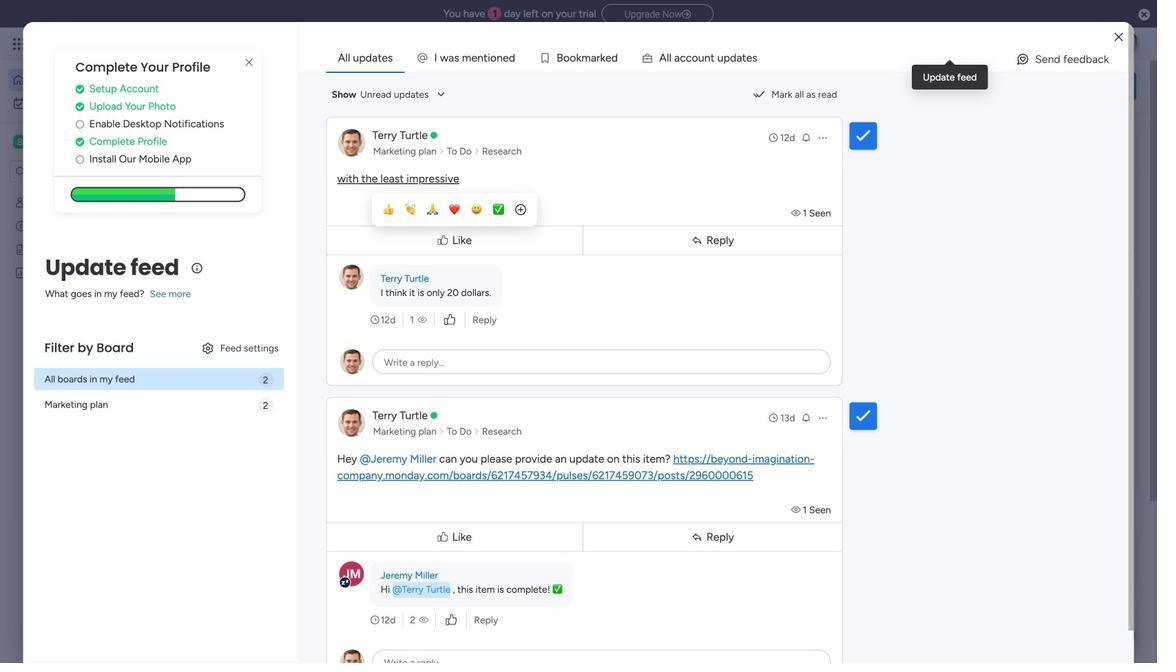 Task type: locate. For each thing, give the bounding box(es) containing it.
0 vertical spatial circle o image
[[76, 119, 84, 129]]

1 vertical spatial v2 like image
[[446, 613, 457, 628]]

public dashboard image
[[14, 267, 28, 280], [455, 279, 471, 294]]

reminder image
[[801, 132, 812, 143]]

give feedback image
[[1016, 52, 1030, 66]]

2 circle o image from the top
[[76, 154, 84, 165]]

0 horizontal spatial slider arrow image
[[439, 425, 445, 439]]

slider arrow image
[[474, 144, 480, 158], [439, 425, 445, 439]]

2 vertical spatial option
[[0, 191, 176, 193]]

0 vertical spatial slider arrow image
[[439, 144, 445, 158]]

slider arrow image
[[439, 144, 445, 158], [474, 425, 480, 439]]

check circle image
[[76, 84, 84, 94], [76, 101, 84, 112], [76, 137, 84, 147]]

v2 like image for slider arrow icon to the left
[[445, 312, 456, 328]]

public dashboard image down public board image
[[14, 267, 28, 280]]

2 vertical spatial check circle image
[[76, 137, 84, 147]]

dapulse x slim image
[[241, 54, 257, 71], [1116, 127, 1133, 144]]

circle o image
[[76, 119, 84, 129], [76, 154, 84, 165]]

1 horizontal spatial slider arrow image
[[474, 425, 480, 439]]

1 horizontal spatial public dashboard image
[[455, 279, 471, 294]]

1 vertical spatial check circle image
[[76, 101, 84, 112]]

1 horizontal spatial slider arrow image
[[474, 144, 480, 158]]

v2 seen image
[[792, 207, 803, 219], [418, 313, 427, 327], [792, 504, 803, 516], [419, 614, 429, 627]]

v2 like image for the bottom slider arrow image
[[446, 613, 457, 628]]

tab
[[326, 44, 405, 72]]

list box
[[0, 188, 176, 471]]

public dashboard image up component icon
[[455, 279, 471, 294]]

public board image
[[14, 243, 28, 256]]

v2 like image
[[445, 312, 456, 328], [446, 613, 457, 628]]

1 vertical spatial dapulse x slim image
[[1116, 127, 1133, 144]]

0 horizontal spatial slider arrow image
[[439, 144, 445, 158]]

0 vertical spatial check circle image
[[76, 84, 84, 94]]

1 vertical spatial slider arrow image
[[439, 425, 445, 439]]

1 circle o image from the top
[[76, 119, 84, 129]]

0 vertical spatial v2 like image
[[445, 312, 456, 328]]

0 vertical spatial dapulse x slim image
[[241, 54, 257, 71]]

tab list
[[326, 44, 1129, 72]]

terry turtle image
[[245, 644, 273, 664]]

option
[[8, 69, 167, 91], [8, 92, 167, 114], [0, 191, 176, 193]]

dapulse close image
[[1139, 8, 1151, 22]]

1 vertical spatial circle o image
[[76, 154, 84, 165]]

1 vertical spatial slider arrow image
[[474, 425, 480, 439]]

circle o image up workspace selection element
[[76, 119, 84, 129]]

see plans image
[[229, 36, 241, 52]]

0 vertical spatial slider arrow image
[[474, 144, 480, 158]]

circle o image down workspace selection element
[[76, 154, 84, 165]]



Task type: vqa. For each thing, say whether or not it's contained in the screenshot.
Help image at the right of page
no



Task type: describe. For each thing, give the bounding box(es) containing it.
2 check circle image from the top
[[76, 101, 84, 112]]

1 vertical spatial option
[[8, 92, 167, 114]]

0 vertical spatial option
[[8, 69, 167, 91]]

v2 user feedback image
[[941, 79, 952, 94]]

1 horizontal spatial dapulse x slim image
[[1116, 127, 1133, 144]]

close image
[[1115, 32, 1123, 42]]

quick search results list box
[[213, 156, 897, 508]]

dapulse rightstroke image
[[682, 9, 691, 20]]

remove from favorites image
[[409, 279, 422, 293]]

getting started element
[[930, 530, 1137, 585]]

1 check circle image from the top
[[76, 84, 84, 94]]

workspace image
[[13, 134, 27, 150]]

terry turtle image
[[1119, 33, 1141, 55]]

select product image
[[12, 37, 26, 51]]

workspace selection element
[[13, 134, 87, 150]]

Search in workspace field
[[29, 164, 115, 179]]

options image
[[818, 132, 829, 143]]

add to favorites image
[[409, 448, 422, 462]]

3 check circle image from the top
[[76, 137, 84, 147]]

2 element
[[352, 546, 368, 563]]

component image
[[455, 301, 468, 313]]

0 horizontal spatial dapulse x slim image
[[241, 54, 257, 71]]

help center element
[[930, 596, 1137, 651]]

0 horizontal spatial public dashboard image
[[14, 267, 28, 280]]



